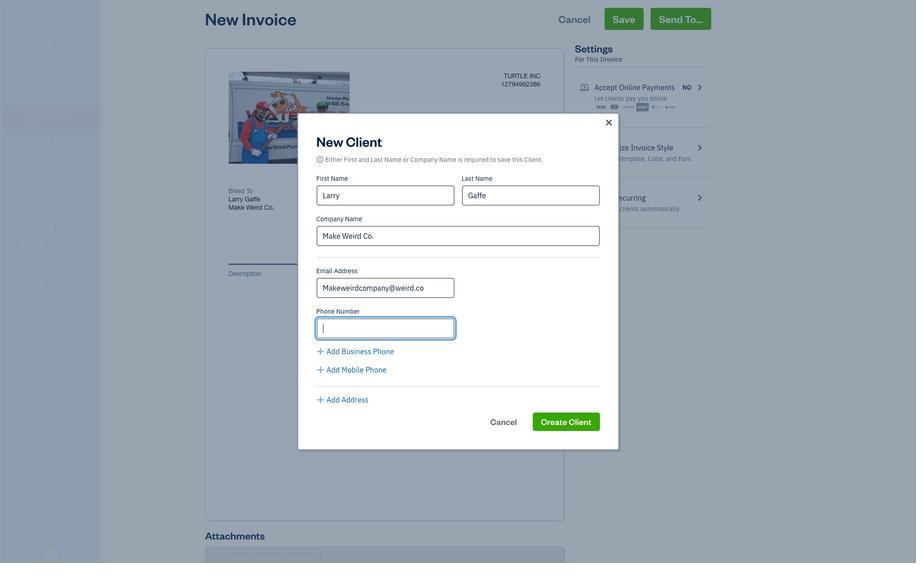 Task type: locate. For each thing, give the bounding box(es) containing it.
settings for this invoice
[[575, 42, 623, 64]]

create client button
[[533, 413, 600, 431]]

cancel inside new client dialog
[[491, 417, 517, 427]]

amount
[[486, 187, 509, 195]]

$0.00
[[499, 194, 541, 213]]

inc
[[35, 8, 48, 17], [530, 72, 541, 80]]

date down issue date in mm/dd/yyyy format text field
[[332, 215, 346, 223]]

add mobile phone
[[327, 366, 387, 375]]

0 vertical spatial client
[[346, 133, 382, 150]]

of
[[334, 187, 340, 195]]

team members image
[[7, 279, 99, 286]]

address
[[334, 267, 358, 275], [342, 395, 369, 405]]

add inside add mobile phone button
[[327, 366, 340, 375]]

Enter an Invoice # text field
[[388, 196, 414, 203]]

Notes text field
[[229, 439, 541, 447]]

1 vertical spatial plus image
[[317, 395, 325, 406]]

onlinesales image
[[581, 82, 589, 93]]

last left or
[[371, 156, 383, 164]]

date
[[319, 187, 332, 195], [332, 215, 346, 223]]

0 vertical spatial number
[[410, 187, 433, 195]]

address right email
[[334, 267, 358, 275]]

make down larry on the top
[[229, 204, 244, 211]]

estimate image
[[6, 75, 17, 84]]

plus image
[[317, 365, 325, 376]]

due
[[511, 187, 522, 195], [319, 215, 330, 223]]

accept
[[595, 83, 618, 92]]

usd
[[526, 187, 539, 195]]

required
[[464, 156, 489, 164]]

2 add from the top
[[327, 366, 340, 375]]

0 vertical spatial inc
[[35, 8, 48, 17]]

1 chevronright image from the top
[[696, 82, 704, 93]]

chevronright image
[[696, 82, 704, 93], [696, 192, 704, 203]]

0 vertical spatial new
[[205, 8, 239, 29]]

first name
[[317, 174, 348, 183]]

due left (
[[511, 187, 522, 195]]

1 vertical spatial turtle
[[504, 72, 528, 80]]

owner
[[7, 18, 24, 25]]

cancel
[[559, 12, 591, 25], [491, 417, 517, 427]]

plus image left add address
[[317, 395, 325, 406]]

add address button
[[317, 395, 369, 406]]

plus image up plus image
[[317, 346, 325, 357]]

1 horizontal spatial company
[[411, 156, 438, 164]]

last
[[371, 156, 383, 164], [462, 174, 474, 183]]

date left of
[[319, 187, 332, 195]]

phone
[[317, 308, 335, 316], [373, 347, 394, 356], [366, 366, 387, 375]]

turtle up owner
[[7, 8, 34, 17]]

primary image
[[317, 156, 324, 164]]

1 vertical spatial new
[[317, 133, 343, 150]]

new
[[205, 8, 239, 29], [317, 133, 343, 150]]

number
[[410, 187, 433, 195], [336, 308, 360, 316]]

change template, color, and font
[[595, 155, 692, 163]]

subtotal
[[451, 322, 475, 330]]

settings image
[[7, 323, 99, 331]]

1 vertical spatial number
[[336, 308, 360, 316]]

new for new invoice
[[205, 8, 239, 29]]

0 horizontal spatial make
[[229, 204, 244, 211]]

1 vertical spatial cancel
[[491, 417, 517, 427]]

1 vertical spatial cancel button
[[482, 413, 526, 431]]

turtle up 12794992386
[[504, 72, 528, 80]]

add
[[327, 347, 340, 356], [327, 366, 340, 375], [327, 395, 340, 405]]

1 horizontal spatial first
[[344, 156, 357, 164]]

inc inside the turtle inc 12794992386
[[530, 72, 541, 80]]

1 horizontal spatial inc
[[530, 72, 541, 80]]

customize invoice style
[[595, 143, 674, 152]]

name up amount
[[476, 174, 493, 183]]

save
[[498, 156, 511, 164]]

name up date of issue
[[331, 174, 348, 183]]

0 vertical spatial chevronright image
[[696, 82, 704, 93]]

1 vertical spatial make
[[229, 204, 244, 211]]

0 horizontal spatial last
[[371, 156, 383, 164]]

add business phone button
[[317, 346, 394, 357]]

2 vertical spatial add
[[327, 395, 340, 405]]

no
[[683, 83, 692, 92]]

this
[[586, 55, 599, 64]]

company
[[411, 156, 438, 164], [317, 215, 344, 223]]

cancel button
[[551, 8, 599, 30], [482, 413, 526, 431]]

0 vertical spatial make
[[595, 193, 613, 203]]

0 horizontal spatial cancel
[[491, 417, 517, 427]]

0 horizontal spatial inc
[[35, 8, 48, 17]]

dashboard image
[[6, 40, 17, 49]]

cancel button inside new client dialog
[[482, 413, 526, 431]]

add for add address
[[327, 395, 340, 405]]

number up enter an invoice # 'text field'
[[410, 187, 433, 195]]

1 vertical spatial inc
[[530, 72, 541, 80]]

add address
[[327, 395, 369, 405]]

company right or
[[411, 156, 438, 164]]

send to...
[[659, 12, 703, 25]]

turtle
[[7, 8, 34, 17], [504, 72, 528, 80]]

1 plus image from the top
[[317, 346, 325, 357]]

add inside add address button
[[327, 395, 340, 405]]

number inside new client dialog
[[336, 308, 360, 316]]

2 vertical spatial phone
[[366, 366, 387, 375]]

1 vertical spatial due
[[319, 215, 330, 223]]

weird
[[246, 204, 263, 211]]

invoice inside the settings for this invoice
[[601, 55, 623, 64]]

address inside button
[[342, 395, 369, 405]]

report image
[[6, 241, 17, 250]]

0 vertical spatial clients
[[605, 94, 624, 103]]

1 vertical spatial address
[[342, 395, 369, 405]]

2 chevronright image from the top
[[696, 192, 704, 203]]

)
[[539, 187, 541, 195]]

0 vertical spatial turtle
[[7, 8, 34, 17]]

add inside add business phone button
[[327, 347, 340, 356]]

save button
[[605, 8, 644, 30]]

and down new client
[[359, 156, 369, 164]]

chevronright image for no
[[696, 82, 704, 93]]

0 vertical spatial address
[[334, 267, 358, 275]]

due down issue date in mm/dd/yyyy format text field
[[319, 215, 330, 223]]

apple pay image
[[651, 103, 663, 112]]

1 horizontal spatial cancel button
[[551, 8, 599, 30]]

first right the 'either'
[[344, 156, 357, 164]]

1 vertical spatial client
[[569, 417, 592, 427]]

name down issue date in mm/dd/yyyy format text field
[[345, 215, 362, 223]]

payment image
[[6, 136, 17, 145]]

0 horizontal spatial due
[[319, 215, 330, 223]]

1 horizontal spatial number
[[410, 187, 433, 195]]

1 horizontal spatial cancel
[[559, 12, 591, 25]]

first down primary icon
[[317, 174, 329, 183]]

phone down the phone number "text box"
[[373, 347, 394, 356]]

make
[[595, 193, 613, 203], [229, 204, 244, 211]]

clients down 'recurring'
[[620, 205, 639, 213]]

1 horizontal spatial and
[[666, 155, 677, 163]]

address for add address
[[342, 395, 369, 405]]

0 vertical spatial cancel button
[[551, 8, 599, 30]]

inc inside turtle inc owner
[[35, 8, 48, 17]]

0 horizontal spatial new
[[205, 8, 239, 29]]

cancel for save
[[559, 12, 591, 25]]

1 vertical spatial chevronright image
[[696, 192, 704, 203]]

payments
[[643, 83, 675, 92]]

create
[[541, 417, 568, 427]]

settings
[[575, 42, 613, 55]]

online
[[619, 83, 641, 92]]

chevronright image
[[696, 142, 704, 153]]

this
[[513, 156, 523, 164]]

apps image
[[7, 264, 99, 272]]

0 vertical spatial plus image
[[317, 346, 325, 357]]

0 horizontal spatial cancel button
[[482, 413, 526, 431]]

Email Address text field
[[317, 278, 455, 298]]

visa image
[[595, 103, 607, 112]]

0 vertical spatial add
[[327, 347, 340, 356]]

0 horizontal spatial and
[[359, 156, 369, 164]]

make recurring
[[595, 193, 646, 203]]

1 vertical spatial last
[[462, 174, 474, 183]]

3 add from the top
[[327, 395, 340, 405]]

first
[[344, 156, 357, 164], [317, 174, 329, 183]]

phone down email
[[317, 308, 335, 316]]

Phone Number text field
[[317, 319, 455, 339]]

business
[[342, 347, 372, 356]]

1 horizontal spatial due
[[511, 187, 522, 195]]

new inside dialog
[[317, 133, 343, 150]]

1 horizontal spatial client
[[569, 417, 592, 427]]

phone for add business phone
[[373, 347, 394, 356]]

add right plus image
[[327, 366, 340, 375]]

clients down accept at the right
[[605, 94, 624, 103]]

timer image
[[6, 188, 17, 198]]

add left business
[[327, 347, 340, 356]]

0 horizontal spatial turtle
[[7, 8, 34, 17]]

and down style at right top
[[666, 155, 677, 163]]

style
[[657, 143, 674, 152]]

0 horizontal spatial client
[[346, 133, 382, 150]]

1 vertical spatial phone
[[373, 347, 394, 356]]

0 horizontal spatial company
[[317, 215, 344, 223]]

1 horizontal spatial last
[[462, 174, 474, 183]]

and inside new client dialog
[[359, 156, 369, 164]]

0 horizontal spatial number
[[336, 308, 360, 316]]

0 vertical spatial last
[[371, 156, 383, 164]]

send to... button
[[651, 8, 712, 30]]

cancel for create client
[[491, 417, 517, 427]]

1 horizontal spatial turtle
[[504, 72, 528, 80]]

mastercard image
[[609, 103, 621, 112]]

1 vertical spatial company
[[317, 215, 344, 223]]

client image
[[6, 58, 17, 67]]

name
[[385, 156, 402, 164], [439, 156, 457, 164], [331, 174, 348, 183], [476, 174, 493, 183], [345, 215, 362, 223]]

0 vertical spatial due
[[511, 187, 522, 195]]

1 horizontal spatial new
[[317, 133, 343, 150]]

mobile
[[342, 366, 364, 375]]

1 add from the top
[[327, 347, 340, 356]]

turtle inc 12794992386
[[501, 72, 541, 88]]

make up bill
[[595, 193, 613, 203]]

plus image
[[317, 346, 325, 357], [317, 395, 325, 406]]

add down add mobile phone button in the left bottom of the page
[[327, 395, 340, 405]]

client
[[346, 133, 382, 150], [569, 417, 592, 427]]

cancel button for save
[[551, 8, 599, 30]]

client inside button
[[569, 417, 592, 427]]

turtle inside the turtle inc 12794992386
[[504, 72, 528, 80]]

Company Name text field
[[317, 226, 600, 246]]

name for first name
[[331, 174, 348, 183]]

turtle inside turtle inc owner
[[7, 8, 34, 17]]

last name
[[462, 174, 493, 183]]

inc for turtle inc owner
[[35, 8, 48, 17]]

to...
[[685, 12, 703, 25]]

2 plus image from the top
[[317, 395, 325, 406]]

invoice
[[242, 8, 297, 29], [601, 55, 623, 64], [631, 143, 655, 152], [388, 187, 408, 195]]

0 vertical spatial cancel
[[559, 12, 591, 25]]

close image
[[605, 117, 614, 128]]

recurring
[[614, 193, 646, 203]]

and
[[666, 155, 677, 163], [359, 156, 369, 164]]

1 vertical spatial first
[[317, 174, 329, 183]]

is
[[458, 156, 463, 164]]

last down is
[[462, 174, 474, 183]]

clients
[[605, 94, 624, 103], [620, 205, 639, 213]]

number up add business phone button on the left bottom of page
[[336, 308, 360, 316]]

phone right mobile
[[366, 366, 387, 375]]

address down "add mobile phone"
[[342, 395, 369, 405]]

name left is
[[439, 156, 457, 164]]

project image
[[6, 171, 17, 180]]

1 vertical spatial add
[[327, 366, 340, 375]]

company down issue date in mm/dd/yyyy format text field
[[317, 215, 344, 223]]

online
[[650, 94, 668, 103]]

0 vertical spatial phone
[[317, 308, 335, 316]]

either first and last name or company name is required to save this client.
[[325, 156, 543, 164]]

items and services image
[[7, 294, 99, 301]]



Task type: vqa. For each thing, say whether or not it's contained in the screenshot.
Phone
yes



Task type: describe. For each thing, give the bounding box(es) containing it.
invoice number
[[388, 187, 433, 195]]

add for add mobile phone
[[327, 366, 340, 375]]

accept online payments
[[595, 83, 675, 92]]

add mobile phone button
[[317, 365, 387, 376]]

chart image
[[6, 223, 17, 232]]

phone for add mobile phone
[[366, 366, 387, 375]]

billed
[[229, 187, 245, 195]]

to
[[490, 156, 496, 164]]

let
[[595, 94, 604, 103]]

date of issue
[[319, 187, 357, 195]]

address for email address
[[334, 267, 358, 275]]

bill your clients automatically
[[595, 205, 680, 213]]

0 horizontal spatial first
[[317, 174, 329, 183]]

billed to larry gaffe make weird co.
[[229, 187, 275, 211]]

attachments
[[205, 529, 265, 542]]

issue
[[342, 187, 357, 195]]

plus image for add address
[[317, 395, 325, 406]]

add business phone
[[327, 347, 394, 356]]

phone number
[[317, 308, 360, 316]]

chevronright image for make recurring
[[696, 192, 704, 203]]

cancel button for create client
[[482, 413, 526, 431]]

new client dialog
[[0, 102, 917, 462]]

turtle for turtle inc owner
[[7, 8, 34, 17]]

Last Name text field
[[462, 186, 600, 206]]

1 horizontal spatial make
[[595, 193, 613, 203]]

client for new client
[[346, 133, 382, 150]]

turtle for turtle inc 12794992386
[[504, 72, 528, 80]]

plus image for add business phone
[[317, 346, 325, 357]]

(
[[524, 187, 526, 195]]

name for company name
[[345, 215, 362, 223]]

description
[[229, 270, 261, 278]]

template,
[[618, 155, 647, 163]]

pay
[[626, 94, 636, 103]]

automatically
[[641, 205, 680, 213]]

due inside amount due ( usd ) $0.00
[[511, 187, 522, 195]]

to
[[246, 187, 253, 195]]

larry
[[229, 196, 243, 203]]

american express image
[[637, 103, 649, 112]]

refresh image
[[581, 192, 589, 203]]

new client
[[317, 133, 382, 150]]

or
[[403, 156, 409, 164]]

freshbooks image
[[43, 549, 58, 560]]

0 vertical spatial date
[[319, 187, 332, 195]]

font
[[679, 155, 692, 163]]

discover image
[[623, 103, 635, 112]]

color,
[[648, 155, 665, 163]]

First Name text field
[[317, 186, 455, 206]]

send
[[659, 12, 683, 25]]

number for invoice number
[[410, 187, 433, 195]]

you
[[638, 94, 648, 103]]

client.
[[525, 156, 543, 164]]

amount due ( usd ) $0.00
[[486, 187, 541, 213]]

1 vertical spatial date
[[332, 215, 346, 223]]

for
[[575, 55, 585, 64]]

number for phone number
[[336, 308, 360, 316]]

main element
[[0, 0, 124, 564]]

email address
[[317, 267, 358, 275]]

money image
[[6, 206, 17, 215]]

your
[[606, 205, 618, 213]]

either
[[325, 156, 343, 164]]

client for create client
[[569, 417, 592, 427]]

expense image
[[6, 153, 17, 163]]

0 vertical spatial company
[[411, 156, 438, 164]]

0 vertical spatial first
[[344, 156, 357, 164]]

create client
[[541, 417, 592, 427]]

email
[[317, 267, 333, 275]]

new for new client
[[317, 133, 343, 150]]

bank connections image
[[7, 308, 99, 316]]

name left or
[[385, 156, 402, 164]]

co.
[[264, 204, 275, 211]]

name for last name
[[476, 174, 493, 183]]

Issue date in MM/DD/YYYY format text field
[[319, 196, 374, 203]]

bank image
[[665, 103, 677, 112]]

bill
[[595, 205, 604, 213]]

add for add business phone
[[327, 347, 340, 356]]

customize
[[595, 143, 629, 152]]

let clients pay you online
[[595, 94, 668, 103]]

new invoice
[[205, 8, 297, 29]]

turtle inc owner
[[7, 8, 48, 25]]

inc for turtle inc 12794992386
[[530, 72, 541, 80]]

save
[[613, 12, 636, 25]]

change
[[595, 155, 616, 163]]

rate
[[435, 270, 449, 278]]

due date
[[319, 215, 346, 223]]

12794992386
[[501, 81, 541, 88]]

make inside billed to larry gaffe make weird co.
[[229, 204, 244, 211]]

gaffe
[[245, 196, 260, 203]]

company name
[[317, 215, 362, 223]]

1 vertical spatial clients
[[620, 205, 639, 213]]

invoice image
[[6, 93, 17, 102]]



